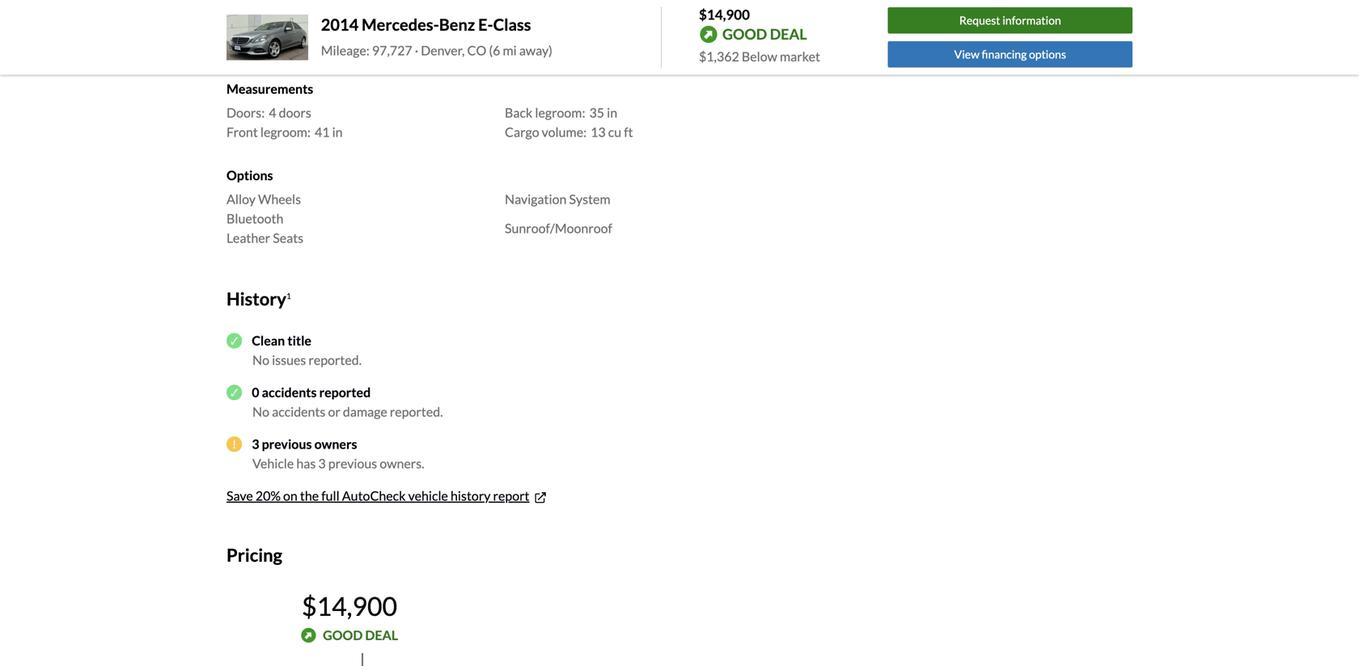 Task type: describe. For each thing, give the bounding box(es) containing it.
41
[[315, 124, 330, 140]]

2014 mercedes-benz e-class mileage: 97,727 · denver, co (6 mi away)
[[321, 15, 553, 58]]

navigation
[[505, 192, 567, 207]]

0 horizontal spatial previous
[[262, 437, 312, 452]]

20%
[[256, 488, 281, 504]]

·
[[415, 42, 419, 58]]

view financing options button
[[888, 41, 1133, 68]]

cargo
[[505, 124, 540, 140]]

request information
[[960, 14, 1062, 27]]

1 vertical spatial previous
[[328, 456, 377, 472]]

class
[[493, 15, 531, 34]]

rear
[[505, 37, 532, 53]]

driver
[[227, 37, 263, 53]]

view
[[955, 47, 980, 61]]

vdpcheck image
[[227, 385, 242, 401]]

e-
[[478, 15, 493, 34]]

full
[[321, 488, 340, 504]]

history
[[451, 488, 491, 504]]

airbag inside passenger airbag rear side airbags
[[566, 18, 601, 34]]

on
[[283, 488, 298, 504]]

1 horizontal spatial 3
[[318, 456, 326, 472]]

accidents for reported
[[262, 385, 317, 401]]

deal
[[770, 25, 807, 43]]

no accidents or damage reported.
[[253, 404, 443, 420]]

(6
[[489, 42, 501, 58]]

mileage:
[[321, 42, 370, 58]]

legroom: inside back legroom: 35 in cargo volume: 13 cu ft
[[535, 105, 586, 121]]

seats
[[273, 230, 304, 246]]

$1,362 below market
[[699, 49, 821, 64]]

0 accidents reported
[[252, 385, 371, 401]]

0
[[252, 385, 259, 401]]

35
[[590, 105, 605, 121]]

has
[[297, 456, 316, 472]]

good deal
[[723, 25, 807, 43]]

passenger airbag rear side airbags
[[505, 18, 601, 53]]

history
[[227, 289, 286, 310]]

legroom: inside doors: 4 doors front legroom: 41 in
[[261, 124, 311, 140]]

no for no issues reported.
[[253, 352, 270, 368]]

bluetooth
[[227, 211, 284, 227]]

97,727
[[372, 42, 413, 58]]

the
[[300, 488, 319, 504]]

away)
[[519, 42, 553, 58]]

vdpcheck image
[[227, 333, 242, 349]]

deal
[[365, 628, 398, 644]]

options
[[227, 168, 273, 183]]

options
[[1029, 47, 1067, 61]]

alloy
[[227, 192, 256, 207]]

doors:
[[227, 105, 265, 121]]

information
[[1003, 14, 1062, 27]]

autocheck
[[342, 488, 406, 504]]

history 1
[[227, 289, 291, 310]]

in inside doors: 4 doors front legroom: 41 in
[[332, 124, 343, 140]]

clean title
[[252, 333, 312, 349]]

$1,362
[[699, 49, 740, 64]]

or
[[328, 404, 341, 420]]

reported
[[319, 385, 371, 401]]

curtain
[[227, 18, 270, 34]]

good
[[723, 25, 767, 43]]

doors
[[279, 105, 311, 121]]

issues
[[272, 352, 306, 368]]

sunroof/moonroof
[[505, 221, 613, 236]]

good
[[323, 628, 363, 644]]

clean
[[252, 333, 285, 349]]

0 vertical spatial reported.
[[309, 352, 362, 368]]

save 20% on the full autocheck vehicle history report
[[227, 488, 530, 504]]



Task type: vqa. For each thing, say whether or not it's contained in the screenshot.
Tacoma, corresponding to $44,028
no



Task type: locate. For each thing, give the bounding box(es) containing it.
$14,900 up good
[[302, 591, 397, 622]]

13
[[591, 124, 606, 140]]

view financing options
[[955, 47, 1067, 61]]

accidents for or
[[272, 404, 326, 420]]

reported. up reported
[[309, 352, 362, 368]]

front
[[227, 124, 258, 140]]

in
[[607, 105, 618, 121], [332, 124, 343, 140]]

0 horizontal spatial airbag
[[266, 37, 301, 53]]

curtain airbags driver airbag
[[227, 18, 313, 53]]

cu
[[608, 124, 622, 140]]

vehicle
[[253, 456, 294, 472]]

$14,900 for $1,362
[[699, 6, 750, 23]]

pricing
[[227, 545, 283, 566]]

no down 0
[[253, 404, 270, 420]]

$14,900 up "good" on the right top of page
[[699, 6, 750, 23]]

good deal
[[323, 628, 398, 644]]

back
[[505, 105, 533, 121]]

vdpalert image
[[227, 437, 242, 452]]

benz
[[439, 15, 475, 34]]

0 vertical spatial legroom:
[[535, 105, 586, 121]]

0 horizontal spatial legroom:
[[261, 124, 311, 140]]

1 horizontal spatial previous
[[328, 456, 377, 472]]

0 horizontal spatial in
[[332, 124, 343, 140]]

good deal image
[[301, 628, 317, 644]]

3
[[252, 437, 259, 452], [318, 456, 326, 472]]

airbag right 'passenger'
[[566, 18, 601, 34]]

system
[[569, 192, 611, 207]]

below
[[742, 49, 778, 64]]

airbag inside curtain airbags driver airbag
[[266, 37, 301, 53]]

previous up vehicle
[[262, 437, 312, 452]]

1 vertical spatial airbags
[[560, 37, 601, 53]]

ft
[[624, 124, 633, 140]]

accidents down "0 accidents reported"
[[272, 404, 326, 420]]

airbags right curtain
[[272, 18, 313, 34]]

1 horizontal spatial airbag
[[566, 18, 601, 34]]

leather
[[227, 230, 270, 246]]

accidents
[[262, 385, 317, 401], [272, 404, 326, 420]]

2 no from the top
[[253, 404, 270, 420]]

1 vertical spatial reported.
[[390, 404, 443, 420]]

1 vertical spatial 3
[[318, 456, 326, 472]]

volume:
[[542, 124, 587, 140]]

1 vertical spatial legroom:
[[261, 124, 311, 140]]

1 vertical spatial accidents
[[272, 404, 326, 420]]

no for no accidents or damage reported.
[[253, 404, 270, 420]]

airbags right the side
[[560, 37, 601, 53]]

save
[[227, 488, 253, 504]]

airbags inside passenger airbag rear side airbags
[[560, 37, 601, 53]]

$14,900 for good deal
[[302, 591, 397, 622]]

1 horizontal spatial $14,900
[[699, 6, 750, 23]]

vehicle
[[408, 488, 448, 504]]

no
[[253, 352, 270, 368], [253, 404, 270, 420]]

in inside back legroom: 35 in cargo volume: 13 cu ft
[[607, 105, 618, 121]]

save 20% on the full autocheck vehicle history report image
[[533, 490, 549, 506]]

doors: 4 doors front legroom: 41 in
[[227, 105, 343, 140]]

denver,
[[421, 42, 465, 58]]

0 vertical spatial 3
[[252, 437, 259, 452]]

market
[[780, 49, 821, 64]]

1 horizontal spatial airbags
[[560, 37, 601, 53]]

2014
[[321, 15, 359, 34]]

0 horizontal spatial airbags
[[272, 18, 313, 34]]

no issues reported.
[[253, 352, 362, 368]]

0 vertical spatial airbag
[[566, 18, 601, 34]]

vehicle has 3 previous owners.
[[253, 456, 425, 472]]

0 horizontal spatial reported.
[[309, 352, 362, 368]]

save 20% on the full autocheck vehicle history report link
[[227, 488, 549, 506]]

request information button
[[888, 7, 1133, 34]]

request
[[960, 14, 1001, 27]]

mercedes-
[[362, 15, 439, 34]]

financing
[[982, 47, 1027, 61]]

measurements
[[227, 81, 313, 97]]

1 vertical spatial in
[[332, 124, 343, 140]]

1 horizontal spatial legroom:
[[535, 105, 586, 121]]

0 vertical spatial previous
[[262, 437, 312, 452]]

4
[[269, 105, 276, 121]]

legroom:
[[535, 105, 586, 121], [261, 124, 311, 140]]

3 right vdpalert 'icon'
[[252, 437, 259, 452]]

legroom: up volume:
[[535, 105, 586, 121]]

in right 41
[[332, 124, 343, 140]]

airbag
[[566, 18, 601, 34], [266, 37, 301, 53]]

1 vertical spatial airbag
[[266, 37, 301, 53]]

1 vertical spatial no
[[253, 404, 270, 420]]

1 horizontal spatial in
[[607, 105, 618, 121]]

passenger
[[505, 18, 563, 34]]

0 vertical spatial $14,900
[[699, 6, 750, 23]]

3 previous owners
[[252, 437, 357, 452]]

alloy wheels bluetooth leather seats
[[227, 192, 304, 246]]

airbag right "driver"
[[266, 37, 301, 53]]

title
[[288, 333, 312, 349]]

wheels
[[258, 192, 301, 207]]

0 horizontal spatial $14,900
[[302, 591, 397, 622]]

no down clean
[[253, 352, 270, 368]]

1 vertical spatial $14,900
[[302, 591, 397, 622]]

reported. right the damage
[[390, 404, 443, 420]]

0 vertical spatial airbags
[[272, 18, 313, 34]]

owners
[[314, 437, 357, 452]]

1 no from the top
[[253, 352, 270, 368]]

2014 mercedes-benz e-class image
[[227, 15, 308, 60]]

mi
[[503, 42, 517, 58]]

previous down the owners
[[328, 456, 377, 472]]

in right 35 at the left top of the page
[[607, 105, 618, 121]]

airbags
[[272, 18, 313, 34], [560, 37, 601, 53]]

accidents down issues
[[262, 385, 317, 401]]

side
[[534, 37, 557, 53]]

0 vertical spatial in
[[607, 105, 618, 121]]

0 vertical spatial accidents
[[262, 385, 317, 401]]

previous
[[262, 437, 312, 452], [328, 456, 377, 472]]

navigation system
[[505, 192, 611, 207]]

$14,900
[[699, 6, 750, 23], [302, 591, 397, 622]]

1
[[286, 292, 291, 301]]

back legroom: 35 in cargo volume: 13 cu ft
[[505, 105, 633, 140]]

1 horizontal spatial reported.
[[390, 404, 443, 420]]

reported.
[[309, 352, 362, 368], [390, 404, 443, 420]]

airbags inside curtain airbags driver airbag
[[272, 18, 313, 34]]

0 horizontal spatial 3
[[252, 437, 259, 452]]

legroom: down doors
[[261, 124, 311, 140]]

co
[[467, 42, 487, 58]]

3 right has
[[318, 456, 326, 472]]

owners.
[[380, 456, 425, 472]]

report
[[493, 488, 530, 504]]

0 vertical spatial no
[[253, 352, 270, 368]]

damage
[[343, 404, 387, 420]]



